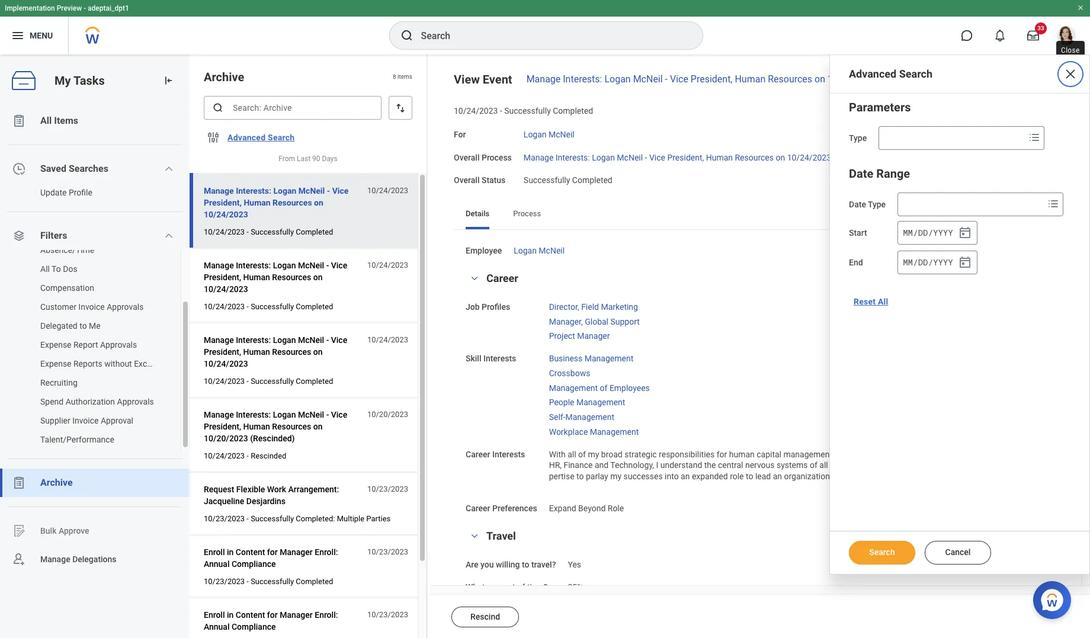 Task type: describe. For each thing, give the bounding box(es) containing it.
on for third manage interests: logan mcneil - vice president, human resources on 10/24/2023 button from the bottom
[[314, 198, 323, 207]]

absence/time button
[[0, 241, 169, 260]]

management of employees link
[[549, 381, 650, 393]]

1 horizontal spatial all
[[820, 460, 828, 470]]

10/24/2023 - rescinded
[[204, 452, 286, 460]]

resources for 2nd manage interests: logan mcneil - vice president, human resources on 10/24/2023 button from the top of the item list element
[[272, 273, 311, 282]]

successfully for first manage interests: logan mcneil - vice president, human resources on 10/24/2023 button from the bottom of the item list element
[[251, 377, 294, 386]]

annual for 2nd enroll in content for manager enroll: annual compliance button from the top
[[204, 622, 230, 632]]

employee
[[466, 246, 502, 255]]

role
[[730, 472, 744, 481]]

profile
[[69, 188, 92, 197]]

profile logan mcneil element
[[1050, 23, 1083, 49]]

business management link
[[549, 351, 633, 363]]

logan mcneil for process
[[514, 246, 565, 255]]

approval
[[101, 416, 133, 425]]

event
[[483, 72, 512, 87]]

systems
[[777, 460, 808, 470]]

president, for third manage interests: logan mcneil - vice president, human resources on 10/24/2023 button from the bottom
[[204, 198, 242, 207]]

1 horizontal spatial 10/20/2023
[[367, 410, 408, 419]]

vice for third manage interests: logan mcneil - vice president, human resources on 10/24/2023 button from the bottom
[[332, 186, 349, 196]]

implementation preview -   adeptai_dpt1 banner
[[0, 0, 1090, 55]]

clipboard image
[[12, 476, 26, 490]]

job profiles
[[466, 302, 510, 311]]

all for all items
[[40, 115, 52, 126]]

items selected list for job profiles
[[549, 300, 659, 342]]

jacqueline
[[204, 497, 244, 506]]

search image
[[400, 28, 414, 43]]

know
[[912, 460, 932, 470]]

work
[[267, 485, 286, 494]]

travel
[[486, 529, 516, 542]]

manager inside career "group"
[[577, 331, 610, 341]]

enroll: for 2nd enroll in content for manager enroll: annual compliance button from the top
[[315, 610, 338, 620]]

- inside manage interests: logan mcneil - vice president, human resources on 10/20/2023 (rescinded)
[[326, 410, 329, 420]]

rename image
[[12, 524, 26, 538]]

manage delegations link
[[0, 545, 190, 574]]

self-
[[549, 412, 566, 422]]

management for workplace
[[590, 427, 639, 437]]

workplace management link
[[549, 425, 639, 437]]

implementation preview -   adeptai_dpt1
[[5, 4, 129, 12]]

archive inside button
[[40, 477, 73, 488]]

1 an from the left
[[681, 472, 690, 481]]

willing
[[496, 560, 520, 569]]

8 items
[[393, 74, 412, 80]]

archive inside item list element
[[204, 70, 244, 84]]

completed for 2nd manage interests: logan mcneil - vice president, human resources on 10/24/2023 button from the top of the item list element
[[296, 302, 333, 311]]

for for 2nd enroll in content for manager enroll: annual compliance button from the top
[[267, 610, 278, 620]]

calendar image for start
[[958, 226, 972, 240]]

management of employees
[[549, 383, 650, 393]]

to right 'role'
[[746, 472, 753, 481]]

Date Type field
[[898, 194, 1044, 215]]

interests: for first manage interests: logan mcneil - vice president, human resources on 10/24/2023 button from the bottom of the item list element
[[236, 335, 271, 345]]

broad
[[601, 449, 623, 459]]

advanced search inside button
[[228, 133, 295, 142]]

on for first manage interests: logan mcneil - vice president, human resources on 10/24/2023 button from the bottom of the item list element
[[313, 347, 323, 357]]

manage interests: logan mcneil - vice president, human resources on 10/24/2023 for 2nd manage interests: logan mcneil - vice president, human resources on 10/24/2023 button from the top of the item list element
[[204, 261, 347, 294]]

manager, global support link
[[549, 314, 640, 326]]

1 vertical spatial my
[[610, 472, 622, 481]]

exceptions
[[134, 359, 174, 369]]

my
[[55, 73, 71, 87]]

list containing all items
[[0, 107, 190, 574]]

close tooltip
[[1054, 39, 1087, 62]]

bulk approve
[[40, 526, 89, 535]]

for
[[454, 130, 466, 139]]

successfully completed
[[524, 176, 612, 185]]

resources for manage interests: logan mcneil - vice president, human resources on 10/20/2023 (rescinded) button
[[272, 422, 311, 431]]

of down management,
[[810, 460, 818, 470]]

of inside items selected list
[[600, 383, 608, 393]]

10/20/2023 inside manage interests: logan mcneil - vice president, human resources on 10/20/2023 (rescinded)
[[204, 434, 248, 443]]

end group
[[898, 251, 978, 274]]

Type field
[[879, 127, 1025, 149]]

close
[[1061, 46, 1080, 55]]

request flexible work arrangement: jacqueline desjardins
[[204, 485, 339, 506]]

manage inside "list"
[[40, 554, 70, 564]]

management for people
[[576, 398, 625, 407]]

spend
[[40, 397, 64, 406]]

all to dos
[[40, 264, 77, 274]]

3 manage interests: logan mcneil - vice president, human resources on 10/24/2023 button from the top
[[204, 333, 361, 371]]

manage interests: logan mcneil - vice president, human resources on 10/24/2023 link for event
[[526, 73, 878, 85]]

yes
[[568, 560, 581, 569]]

nervous
[[745, 460, 775, 470]]

director,
[[549, 302, 579, 311]]

items
[[398, 74, 412, 80]]

1 manage interests: logan mcneil - vice president, human resources on 10/24/2023 button from the top
[[204, 184, 361, 222]]

travel button
[[486, 529, 516, 542]]

with all of my broad strategic responsibilities for human capital management, plus blended responsibilities and collaboration between hr, finance and technology, i understand the central nervous systems of all our organizations and know i have the capability and ex pertise to parlay my successes into an expanded role to lead an organization at the highest level.
[[549, 449, 1042, 481]]

filters
[[40, 230, 67, 241]]

configure image
[[206, 130, 220, 145]]

expand beyond role
[[549, 503, 624, 513]]

blended
[[854, 449, 883, 459]]

search button
[[849, 541, 915, 565]]

management down the crossbows
[[549, 383, 598, 393]]

job
[[466, 302, 480, 311]]

completed for third manage interests: logan mcneil - vice president, human resources on 10/24/2023 button from the bottom
[[296, 228, 333, 236]]

transformation import image
[[162, 75, 174, 87]]

overall for overall process
[[454, 153, 480, 162]]

type inside parameters group
[[849, 133, 867, 143]]

workplace
[[549, 427, 588, 437]]

items selected list for skill interests
[[549, 351, 669, 438]]

delegated to me
[[40, 321, 101, 331]]

human for 2nd manage interests: logan mcneil - vice president, human resources on 10/24/2023 button from the top of the item list element
[[243, 273, 270, 282]]

mcneil inside manage interests: logan mcneil - vice president, human resources on 10/20/2023 (rescinded)
[[298, 410, 324, 420]]

on for manage interests: logan mcneil - vice president, human resources on 10/20/2023 (rescinded) button
[[313, 422, 323, 431]]

expanded
[[692, 472, 728, 481]]

people
[[549, 398, 574, 407]]

supplier
[[40, 416, 70, 425]]

talent/performance
[[40, 435, 114, 444]]

2 i from the left
[[934, 460, 936, 470]]

parameters button
[[849, 100, 911, 114]]

amount
[[487, 583, 515, 592]]

date range group
[[849, 164, 1071, 275]]

vice for manage interests: logan mcneil - vice president, human resources on 10/20/2023 (rescinded) button
[[331, 410, 347, 420]]

(rescinded)
[[250, 434, 295, 443]]

career for career
[[486, 272, 518, 284]]

manage interests: logan mcneil - vice president, human resources on 10/24/2023 for first manage interests: logan mcneil - vice president, human resources on 10/24/2023 button from the bottom of the item list element
[[204, 335, 347, 369]]

what amount of time?
[[466, 583, 548, 592]]

details
[[466, 209, 489, 218]]

successfully for third manage interests: logan mcneil - vice president, human resources on 10/24/2023 button from the bottom
[[251, 228, 294, 236]]

compensation
[[40, 283, 94, 293]]

strategic
[[625, 449, 657, 459]]

career interests
[[466, 449, 525, 459]]

desjardins
[[246, 497, 286, 506]]

10/24/2023 - successfully completed for 2nd manage interests: logan mcneil - vice president, human resources on 10/24/2023 button from the top of the item list element
[[204, 302, 333, 311]]

pertise
[[549, 460, 1036, 481]]

ex
[[1025, 460, 1036, 470]]

successes
[[624, 472, 663, 481]]

business management
[[549, 354, 633, 363]]

management for business
[[585, 354, 633, 363]]

overall status
[[454, 176, 506, 185]]

delegated
[[40, 321, 77, 331]]

parameters
[[849, 100, 911, 114]]

travel group
[[466, 529, 1046, 617]]

technology,
[[610, 460, 654, 470]]

supplier invoice approval button
[[0, 411, 169, 430]]

manager,
[[549, 317, 583, 326]]

management for self-
[[566, 412, 614, 422]]

multiple
[[337, 514, 364, 523]]

10/24/2023 - successfully completed for first manage interests: logan mcneil - vice president, human resources on 10/24/2023 button from the bottom of the item list element
[[204, 377, 333, 386]]

completed for 2nd enroll in content for manager enroll: annual compliance button from the bottom of the item list element
[[296, 577, 333, 586]]

expand
[[549, 503, 576, 513]]

logan mcneil link for 10/24/2023 - successfully completed
[[524, 127, 575, 139]]

time?
[[527, 583, 548, 592]]

capital
[[757, 449, 781, 459]]

advanced search button
[[223, 126, 299, 149]]

advanced inside dialog
[[849, 68, 897, 80]]

mm / dd / yyyy for start
[[903, 227, 953, 238]]

start group
[[898, 221, 978, 245]]

2 responsibilities from the left
[[885, 449, 941, 459]]

beyond
[[578, 503, 606, 513]]

career button
[[486, 272, 518, 284]]

date for date type
[[849, 200, 866, 209]]

dd for end
[[918, 256, 928, 268]]

self-management
[[549, 412, 614, 422]]

1 i from the left
[[656, 460, 658, 470]]

career group
[[466, 271, 1046, 515]]

days
[[322, 155, 338, 163]]

cancel button
[[925, 541, 991, 565]]

what
[[466, 583, 485, 592]]

yyyy for start
[[933, 227, 953, 238]]

for for 2nd enroll in content for manager enroll: annual compliance button from the bottom of the item list element
[[267, 547, 278, 557]]

career preferences
[[466, 503, 537, 513]]

interests: for 2nd manage interests: logan mcneil - vice president, human resources on 10/24/2023 button from the top of the item list element
[[236, 261, 271, 270]]

hr,
[[549, 460, 562, 470]]

clipboard image
[[12, 114, 26, 128]]

tasks
[[73, 73, 105, 87]]

date for date range
[[849, 166, 873, 181]]

compliance for 2nd enroll in content for manager enroll: annual compliance button from the top
[[232, 622, 276, 632]]

manage interests: logan mcneil - vice president, human resources on 10/24/2023 link for process
[[524, 150, 831, 162]]

completed inside overall status element
[[572, 176, 612, 185]]

prompts image
[[1027, 130, 1042, 145]]

logan mcneil link for process
[[514, 244, 565, 255]]

overall status element
[[524, 168, 612, 186]]

for inside with all of my broad strategic responsibilities for human capital management, plus blended responsibilities and collaboration between hr, finance and technology, i understand the central nervous systems of all our organizations and know i have the capability and ex pertise to parlay my successes into an expanded role to lead an organization at the highest level.
[[717, 449, 727, 459]]

management,
[[784, 449, 834, 459]]

marketing
[[601, 302, 638, 311]]

interests for skill interests
[[483, 354, 516, 363]]

request flexible work arrangement: jacqueline desjardins button
[[204, 482, 361, 508]]

adeptai_dpt1
[[88, 4, 129, 12]]

annual for 2nd enroll in content for manager enroll: annual compliance button from the bottom of the item list element
[[204, 559, 230, 569]]

report
[[73, 340, 98, 350]]

manage interests: logan mcneil - vice president, human resources on 10/24/2023 for third manage interests: logan mcneil - vice president, human resources on 10/24/2023 button from the bottom
[[204, 186, 349, 219]]

expand beyond role element
[[549, 501, 624, 513]]

chevron down image for career
[[467, 274, 482, 282]]

of up the finance
[[578, 449, 586, 459]]

expense for expense reports without exceptions
[[40, 359, 71, 369]]

human for manage interests: logan mcneil - vice president, human resources on 10/20/2023 (rescinded) button
[[243, 422, 270, 431]]

talent/performance button
[[0, 430, 169, 449]]

highest
[[855, 472, 882, 481]]

2 vertical spatial manager
[[280, 610, 313, 620]]

x image
[[1063, 67, 1078, 81]]



Task type: locate. For each thing, give the bounding box(es) containing it.
update profile button
[[0, 183, 178, 202]]

0 vertical spatial 10/20/2023
[[367, 410, 408, 419]]

2 mm / dd / yyyy from the top
[[903, 256, 953, 268]]

1 vertical spatial invoice
[[72, 416, 99, 425]]

calendar image down start group
[[958, 255, 972, 270]]

logan inside manage interests: logan mcneil - vice president, human resources on 10/20/2023 (rescinded)
[[273, 410, 296, 420]]

type down date range button
[[868, 200, 886, 209]]

without
[[104, 359, 132, 369]]

1 horizontal spatial advanced search
[[849, 68, 933, 80]]

2 yyyy from the top
[[933, 256, 953, 268]]

approvals for customer invoice approvals
[[107, 302, 144, 312]]

process inside "tab list"
[[513, 209, 541, 218]]

perspective image
[[12, 229, 26, 243]]

1 vertical spatial archive
[[40, 477, 73, 488]]

for down 10/23/2023 - successfully completed
[[267, 610, 278, 620]]

overall down "for" at the top
[[454, 153, 480, 162]]

parameters group
[[849, 98, 1071, 150]]

1 horizontal spatial responsibilities
[[885, 449, 941, 459]]

career for career preferences
[[466, 503, 490, 513]]

human for first manage interests: logan mcneil - vice president, human resources on 10/24/2023 button from the bottom of the item list element
[[243, 347, 270, 357]]

understand
[[660, 460, 702, 470]]

mm
[[903, 227, 913, 238], [903, 256, 913, 268]]

notifications large image
[[994, 30, 1006, 41]]

1 horizontal spatial process
[[513, 209, 541, 218]]

view
[[454, 72, 480, 87]]

for up central
[[717, 449, 727, 459]]

my left broad
[[588, 449, 599, 459]]

0 vertical spatial advanced search
[[849, 68, 933, 80]]

1 horizontal spatial advanced
[[849, 68, 897, 80]]

on for 2nd manage interests: logan mcneil - vice president, human resources on 10/24/2023 button from the top of the item list element
[[313, 273, 323, 282]]

advanced search up the parameters button at the top of page
[[849, 68, 933, 80]]

logan mcneil up 'career' button on the left of page
[[514, 246, 565, 255]]

responsibilities up the "understand"
[[659, 449, 715, 459]]

organization
[[784, 472, 830, 481]]

2 calendar image from the top
[[958, 255, 972, 270]]

vice inside manage interests: logan mcneil - vice president, human resources on 10/20/2023 (rescinded)
[[331, 410, 347, 420]]

update profile
[[40, 188, 92, 197]]

type down the parameters button at the top of page
[[849, 133, 867, 143]]

1 horizontal spatial an
[[773, 472, 782, 481]]

0 horizontal spatial responsibilities
[[659, 449, 715, 459]]

0 vertical spatial the
[[704, 460, 716, 470]]

on inside manage interests: logan mcneil - vice president, human resources on 10/20/2023 (rescinded)
[[313, 422, 323, 431]]

0 vertical spatial type
[[849, 133, 867, 143]]

to
[[52, 264, 61, 274]]

2 vertical spatial chevron down image
[[467, 532, 482, 540]]

1 vertical spatial items selected list
[[549, 351, 669, 438]]

1 horizontal spatial the
[[841, 472, 853, 481]]

all inside dialog
[[878, 297, 888, 306]]

10/24/2023 - successfully completed for third manage interests: logan mcneil - vice president, human resources on 10/24/2023 button from the bottom
[[204, 228, 333, 236]]

an right lead
[[773, 472, 782, 481]]

1 vertical spatial annual
[[204, 622, 230, 632]]

calendar image
[[958, 226, 972, 240], [958, 255, 972, 270]]

1 vertical spatial chevron down image
[[467, 274, 482, 282]]

inbox large image
[[1027, 30, 1039, 41]]

archive up search image
[[204, 70, 244, 84]]

0 vertical spatial interests
[[483, 354, 516, 363]]

1 dd from the top
[[918, 227, 928, 238]]

in up 10/23/2023 - successfully completed
[[227, 547, 234, 557]]

1 vertical spatial interests
[[492, 449, 525, 459]]

1 mm from the top
[[903, 227, 913, 238]]

0 vertical spatial all
[[40, 115, 52, 126]]

date up the date type
[[849, 166, 873, 181]]

in for 2nd enroll in content for manager enroll: annual compliance button from the top
[[227, 610, 234, 620]]

2 enroll in content for manager enroll: annual compliance button from the top
[[204, 608, 361, 634]]

2 dd from the top
[[918, 256, 928, 268]]

logan mcneil link up overall status element
[[524, 127, 575, 139]]

0 vertical spatial approvals
[[107, 302, 144, 312]]

manage interests: logan mcneil - vice president, human resources on 10/24/2023 link
[[526, 73, 878, 85], [524, 150, 831, 162]]

enroll
[[204, 547, 225, 557], [204, 610, 225, 620]]

0 vertical spatial manager
[[577, 331, 610, 341]]

enroll for 2nd enroll in content for manager enroll: annual compliance button from the bottom of the item list element
[[204, 547, 225, 557]]

items selected list containing director, field marketing
[[549, 300, 659, 342]]

our
[[830, 460, 842, 470]]

yyyy for end
[[933, 256, 953, 268]]

to inside travel group
[[522, 560, 529, 569]]

1 items selected list from the top
[[549, 300, 659, 342]]

0 vertical spatial content
[[236, 547, 265, 557]]

0 vertical spatial annual
[[204, 559, 230, 569]]

yyyy up end group
[[933, 227, 953, 238]]

crossbows link
[[549, 366, 590, 378]]

user plus image
[[12, 552, 26, 566]]

1 calendar image from the top
[[958, 226, 972, 240]]

1 horizontal spatial type
[[868, 200, 886, 209]]

my
[[588, 449, 599, 459], [610, 472, 622, 481]]

0 vertical spatial all
[[568, 449, 576, 459]]

resources
[[768, 73, 812, 85], [735, 153, 774, 162], [273, 198, 312, 207], [272, 273, 311, 282], [272, 347, 311, 357], [272, 422, 311, 431]]

request
[[204, 485, 234, 494]]

1 vertical spatial search
[[268, 133, 295, 142]]

2 compliance from the top
[[232, 622, 276, 632]]

dialog
[[829, 55, 1090, 575]]

1 expense from the top
[[40, 340, 71, 350]]

10/24/2023
[[828, 73, 878, 85], [454, 106, 498, 116], [787, 153, 831, 162], [367, 186, 408, 195], [204, 210, 248, 219], [204, 228, 245, 236], [367, 261, 408, 270], [204, 284, 248, 294], [204, 302, 245, 311], [367, 335, 408, 344], [204, 359, 248, 369], [204, 377, 245, 386], [204, 452, 245, 460]]

Search: Archive text field
[[204, 96, 382, 120]]

interests:
[[563, 73, 602, 85], [556, 153, 590, 162], [236, 186, 271, 196], [236, 261, 271, 270], [236, 335, 271, 345], [236, 410, 271, 420]]

reset
[[854, 297, 876, 306]]

2 overall from the top
[[454, 176, 480, 185]]

dd inside end group
[[918, 256, 928, 268]]

i left have
[[934, 460, 936, 470]]

1 overall from the top
[[454, 153, 480, 162]]

2 annual from the top
[[204, 622, 230, 632]]

0 horizontal spatial my
[[588, 449, 599, 459]]

saved searches button
[[0, 155, 190, 183]]

1 vertical spatial the
[[841, 472, 853, 481]]

1 vertical spatial 10/20/2023
[[204, 434, 248, 443]]

of
[[600, 383, 608, 393], [578, 449, 586, 459], [810, 460, 818, 470], [517, 583, 525, 592]]

president, for first manage interests: logan mcneil - vice president, human resources on 10/24/2023 button from the bottom of the item list element
[[204, 347, 241, 357]]

close environment banner image
[[1077, 4, 1084, 11]]

chevron down image
[[164, 164, 174, 174], [467, 274, 482, 282], [467, 532, 482, 540]]

annual
[[204, 559, 230, 569], [204, 622, 230, 632]]

0 vertical spatial expense
[[40, 340, 71, 350]]

list containing absence/time
[[0, 241, 190, 449]]

to left me
[[80, 321, 87, 331]]

successfully for request flexible work arrangement: jacqueline desjardins button
[[251, 514, 294, 523]]

1 vertical spatial type
[[868, 200, 886, 209]]

career up profiles
[[486, 272, 518, 284]]

expense down delegated
[[40, 340, 71, 350]]

0 vertical spatial calendar image
[[958, 226, 972, 240]]

0 vertical spatial in
[[227, 547, 234, 557]]

the up expanded
[[704, 460, 716, 470]]

content up 10/23/2023 - successfully completed
[[236, 547, 265, 557]]

in for 2nd enroll in content for manager enroll: annual compliance button from the bottom of the item list element
[[227, 547, 234, 557]]

mm inside start group
[[903, 227, 913, 238]]

1 vertical spatial enroll:
[[315, 610, 338, 620]]

0 vertical spatial mm / dd / yyyy
[[903, 227, 953, 238]]

2 expense from the top
[[40, 359, 71, 369]]

interests left with
[[492, 449, 525, 459]]

expense up recruiting on the bottom left of the page
[[40, 359, 71, 369]]

my tasks element
[[0, 55, 190, 638]]

1 annual from the top
[[204, 559, 230, 569]]

implementation
[[5, 4, 55, 12]]

management up broad
[[590, 427, 639, 437]]

management down management of employees
[[576, 398, 625, 407]]

mm for start
[[903, 227, 913, 238]]

search inside item list element
[[268, 133, 295, 142]]

search image
[[212, 102, 224, 114]]

and down between
[[1009, 460, 1023, 470]]

approve
[[59, 526, 89, 535]]

resources for first manage interests: logan mcneil - vice president, human resources on 10/24/2023 button from the bottom of the item list element
[[272, 347, 311, 357]]

all left our
[[820, 460, 828, 470]]

0 vertical spatial enroll
[[204, 547, 225, 557]]

interests: for manage interests: logan mcneil - vice president, human resources on 10/20/2023 (rescinded) button
[[236, 410, 271, 420]]

calendar image for end
[[958, 255, 972, 270]]

0 horizontal spatial i
[[656, 460, 658, 470]]

0 vertical spatial overall
[[454, 153, 480, 162]]

0 vertical spatial invoice
[[78, 302, 105, 312]]

date range button
[[849, 166, 910, 181]]

2 in from the top
[[227, 610, 234, 620]]

0 vertical spatial archive
[[204, 70, 244, 84]]

0 vertical spatial process
[[482, 153, 512, 162]]

mm up end group
[[903, 227, 913, 238]]

logan mcneil up overall status element
[[524, 130, 575, 139]]

1 date from the top
[[849, 166, 873, 181]]

expense for expense report approvals
[[40, 340, 71, 350]]

overall process
[[454, 153, 512, 162]]

2 manage interests: logan mcneil - vice president, human resources on 10/24/2023 button from the top
[[204, 258, 361, 296]]

0 vertical spatial logan mcneil link
[[524, 127, 575, 139]]

2 items selected list from the top
[[549, 351, 669, 438]]

dd for start
[[918, 227, 928, 238]]

manage delegations
[[40, 554, 116, 564]]

human
[[735, 73, 766, 85], [706, 153, 733, 162], [244, 198, 271, 207], [243, 273, 270, 282], [243, 347, 270, 357], [243, 422, 270, 431]]

2 an from the left
[[773, 472, 782, 481]]

1 horizontal spatial archive
[[204, 70, 244, 84]]

2 enroll in content for manager enroll: annual compliance from the top
[[204, 610, 338, 632]]

0 vertical spatial manage interests: logan mcneil - vice president, human resources on 10/24/2023 link
[[526, 73, 878, 85]]

1 responsibilities from the left
[[659, 449, 715, 459]]

2 content from the top
[[236, 610, 265, 620]]

1 vertical spatial all
[[40, 264, 50, 274]]

completed:
[[296, 514, 335, 523]]

all for all to dos
[[40, 264, 50, 274]]

mm / dd / yyyy up end group
[[903, 227, 953, 238]]

1 vertical spatial compliance
[[232, 622, 276, 632]]

0 vertical spatial items selected list
[[549, 300, 659, 342]]

recruiting button
[[0, 373, 169, 392]]

reports
[[73, 359, 102, 369]]

1 enroll: from the top
[[315, 547, 338, 557]]

1 vertical spatial manager
[[280, 547, 313, 557]]

90
[[312, 155, 320, 163]]

invoice up me
[[78, 302, 105, 312]]

completed for first manage interests: logan mcneil - vice president, human resources on 10/24/2023 button from the bottom of the item list element
[[296, 377, 333, 386]]

chevron down image
[[164, 231, 174, 241]]

approvals up without
[[100, 340, 137, 350]]

0 vertical spatial enroll in content for manager enroll: annual compliance button
[[204, 545, 361, 571]]

successfully inside overall status element
[[524, 176, 570, 185]]

0 vertical spatial enroll in content for manager enroll: annual compliance
[[204, 547, 338, 569]]

advanced inside button
[[228, 133, 266, 142]]

vice for 2nd manage interests: logan mcneil - vice president, human resources on 10/24/2023 button from the top of the item list element
[[331, 261, 347, 270]]

interests: for third manage interests: logan mcneil - vice president, human resources on 10/24/2023 button from the bottom
[[236, 186, 271, 196]]

1 vertical spatial career
[[466, 449, 490, 459]]

enroll in content for manager enroll: annual compliance button
[[204, 545, 361, 571], [204, 608, 361, 634]]

/
[[913, 227, 918, 238], [928, 227, 933, 238], [913, 256, 918, 268], [928, 256, 933, 268]]

searches
[[69, 163, 108, 174]]

enroll in content for manager enroll: annual compliance for 2nd enroll in content for manager enroll: annual compliance button from the top
[[204, 610, 338, 632]]

date up start
[[849, 200, 866, 209]]

overall left status
[[454, 176, 480, 185]]

1 mm / dd / yyyy from the top
[[903, 227, 953, 238]]

clock check image
[[12, 162, 26, 176]]

management inside "link"
[[566, 412, 614, 422]]

1 vertical spatial manage interests: logan mcneil - vice president, human resources on 10/24/2023 button
[[204, 258, 361, 296]]

1 enroll in content for manager enroll: annual compliance button from the top
[[204, 545, 361, 571]]

advanced search inside dialog
[[849, 68, 933, 80]]

approvals for spend authorization approvals
[[117, 397, 154, 406]]

and up have
[[943, 449, 957, 459]]

process right 'details'
[[513, 209, 541, 218]]

overall for overall status
[[454, 176, 480, 185]]

1 horizontal spatial i
[[934, 460, 936, 470]]

project manager link
[[549, 329, 610, 341]]

mm down start group
[[903, 256, 913, 268]]

1 vertical spatial process
[[513, 209, 541, 218]]

1 horizontal spatial my
[[610, 472, 622, 481]]

mm inside end group
[[903, 256, 913, 268]]

preview
[[57, 4, 82, 12]]

resources for third manage interests: logan mcneil - vice president, human resources on 10/24/2023 button from the bottom
[[273, 198, 312, 207]]

are you willing to travel?
[[466, 560, 556, 569]]

1 enroll from the top
[[204, 547, 225, 557]]

0 horizontal spatial all
[[568, 449, 576, 459]]

1 vertical spatial mm
[[903, 256, 913, 268]]

successfully for 2nd enroll in content for manager enroll: annual compliance button from the bottom of the item list element
[[251, 577, 294, 586]]

you
[[481, 560, 494, 569]]

career for career interests
[[466, 449, 490, 459]]

0 vertical spatial logan mcneil
[[524, 130, 575, 139]]

items selected list containing business management
[[549, 351, 669, 438]]

dialog containing parameters
[[829, 55, 1090, 575]]

compliance up 10/23/2023 - successfully completed
[[232, 559, 276, 569]]

yyyy inside end group
[[933, 256, 953, 268]]

0 horizontal spatial search
[[268, 133, 295, 142]]

enroll in content for manager enroll: annual compliance button down 10/23/2023 - successfully completed
[[204, 608, 361, 634]]

process up status
[[482, 153, 512, 162]]

management up workplace management link
[[566, 412, 614, 422]]

absence/time
[[40, 245, 94, 255]]

1 vertical spatial calendar image
[[958, 255, 972, 270]]

1 in from the top
[[227, 547, 234, 557]]

tab list
[[454, 201, 1058, 229]]

date range
[[849, 166, 910, 181]]

successfully for 2nd manage interests: logan mcneil - vice president, human resources on 10/24/2023 button from the top of the item list element
[[251, 302, 294, 311]]

to inside button
[[80, 321, 87, 331]]

1 content from the top
[[236, 547, 265, 557]]

1 vertical spatial yyyy
[[933, 256, 953, 268]]

enroll in content for manager enroll: annual compliance button up 10/23/2023 - successfully completed
[[204, 545, 361, 571]]

dd inside start group
[[918, 227, 928, 238]]

25% element
[[568, 580, 583, 592]]

enroll in content for manager enroll: annual compliance for 2nd enroll in content for manager enroll: annual compliance button from the bottom of the item list element
[[204, 547, 338, 569]]

dd down start group
[[918, 256, 928, 268]]

invoice down spend authorization approvals button
[[72, 416, 99, 425]]

1 vertical spatial approvals
[[100, 340, 137, 350]]

2 enroll from the top
[[204, 610, 225, 620]]

manage interests: logan mcneil - vice president, human resources on 10/24/2023 button
[[204, 184, 361, 222], [204, 258, 361, 296], [204, 333, 361, 371]]

1 enroll in content for manager enroll: annual compliance from the top
[[204, 547, 338, 569]]

item list element
[[190, 55, 428, 638]]

role
[[608, 503, 624, 513]]

all right reset
[[878, 297, 888, 306]]

approvals up the "approval"
[[117, 397, 154, 406]]

president, for manage interests: logan mcneil - vice president, human resources on 10/20/2023 (rescinded) button
[[204, 422, 241, 431]]

all left to
[[40, 264, 50, 274]]

manage inside manage interests: logan mcneil - vice president, human resources on 10/20/2023 (rescinded)
[[204, 410, 234, 420]]

my right "parlay"
[[610, 472, 622, 481]]

all up the finance
[[568, 449, 576, 459]]

enroll in content for manager enroll: annual compliance up 10/23/2023 - successfully completed
[[204, 547, 338, 569]]

calendar image inside end group
[[958, 255, 972, 270]]

the capability
[[958, 460, 1007, 470]]

compliance for 2nd enroll in content for manager enroll: annual compliance button from the bottom of the item list element
[[232, 559, 276, 569]]

2 mm from the top
[[903, 256, 913, 268]]

human for third manage interests: logan mcneil - vice president, human resources on 10/24/2023 button from the bottom
[[244, 198, 271, 207]]

logan mcneil
[[524, 130, 575, 139], [514, 246, 565, 255]]

0 vertical spatial compliance
[[232, 559, 276, 569]]

0 vertical spatial search
[[899, 68, 933, 80]]

career up career preferences
[[466, 449, 490, 459]]

chevron down image inside the saved searches 'dropdown button'
[[164, 164, 174, 174]]

0 horizontal spatial an
[[681, 472, 690, 481]]

archive right clipboard image
[[40, 477, 73, 488]]

parlay
[[586, 472, 608, 481]]

of left time?
[[517, 583, 525, 592]]

list
[[0, 107, 190, 574], [0, 241, 190, 449]]

interests right skill
[[483, 354, 516, 363]]

to right willing
[[522, 560, 529, 569]]

- inside implementation preview -   adeptai_dpt1 banner
[[84, 4, 86, 12]]

items selected list
[[549, 300, 659, 342], [549, 351, 669, 438]]

0 vertical spatial yyyy
[[933, 227, 953, 238]]

to
[[80, 321, 87, 331], [577, 472, 584, 481], [746, 472, 753, 481], [522, 560, 529, 569]]

career up travel button
[[466, 503, 490, 513]]

tab list containing details
[[454, 201, 1058, 229]]

vice for first manage interests: logan mcneil - vice president, human resources on 10/24/2023 button from the bottom of the item list element
[[331, 335, 347, 345]]

arrangement:
[[288, 485, 339, 494]]

all inside button
[[40, 115, 52, 126]]

1 vertical spatial date
[[849, 200, 866, 209]]

director, field marketing link
[[549, 300, 638, 311]]

people management link
[[549, 395, 625, 407]]

0 vertical spatial mm
[[903, 227, 913, 238]]

an
[[681, 472, 690, 481], [773, 472, 782, 481]]

manager down manager, global support
[[577, 331, 610, 341]]

for
[[717, 449, 727, 459], [267, 547, 278, 557], [267, 610, 278, 620]]

0 vertical spatial date
[[849, 166, 873, 181]]

yyyy down start group
[[933, 256, 953, 268]]

2 enroll: from the top
[[315, 610, 338, 620]]

2 vertical spatial search
[[869, 547, 895, 557]]

an down the "understand"
[[681, 472, 690, 481]]

2 vertical spatial for
[[267, 610, 278, 620]]

at
[[832, 472, 839, 481]]

in down 10/23/2023 - successfully completed
[[227, 610, 234, 620]]

logan mcneil for 10/24/2023 - successfully completed
[[524, 130, 575, 139]]

chevron down image inside travel group
[[467, 532, 482, 540]]

prompts image
[[1046, 197, 1061, 211]]

mm / dd / yyyy inside end group
[[903, 256, 953, 268]]

2 vertical spatial career
[[466, 503, 490, 513]]

rescinded
[[251, 452, 286, 460]]

chevron down image inside career "group"
[[467, 274, 482, 282]]

mm / dd / yyyy down start group
[[903, 256, 953, 268]]

resources inside manage interests: logan mcneil - vice president, human resources on 10/20/2023 (rescinded)
[[272, 422, 311, 431]]

management up the 'management of employees' link
[[585, 354, 633, 363]]

2 vertical spatial approvals
[[117, 397, 154, 406]]

all left items
[[40, 115, 52, 126]]

10/23/2023
[[367, 485, 408, 494], [204, 514, 245, 523], [367, 547, 408, 556], [204, 577, 245, 586], [367, 610, 408, 619]]

mm / dd / yyyy inside start group
[[903, 227, 953, 238]]

i up 'successes'
[[656, 460, 658, 470]]

chevron down image for travel
[[467, 532, 482, 540]]

enroll in content for manager enroll: annual compliance down 10/23/2023 - successfully completed
[[204, 610, 338, 632]]

president, for 2nd manage interests: logan mcneil - vice president, human resources on 10/24/2023 button from the top of the item list element
[[204, 273, 241, 282]]

content for 2nd enroll in content for manager enroll: annual compliance button from the bottom of the item list element
[[236, 547, 265, 557]]

bulk
[[40, 526, 57, 535]]

advanced right configure image
[[228, 133, 266, 142]]

10/23/2023 - successfully completed
[[204, 577, 333, 586]]

lead
[[755, 472, 771, 481]]

spend authorization approvals button
[[0, 392, 169, 411]]

travel?
[[531, 560, 556, 569]]

manager, global support
[[549, 317, 640, 326]]

yyyy inside start group
[[933, 227, 953, 238]]

to down the finance
[[577, 472, 584, 481]]

manager down the 10/23/2023 - successfully completed: multiple parties
[[280, 547, 313, 557]]

interests: inside manage interests: logan mcneil - vice president, human resources on 10/20/2023 (rescinded)
[[236, 410, 271, 420]]

project
[[549, 331, 575, 341]]

compliance down 10/23/2023 - successfully completed
[[232, 622, 276, 632]]

workplace management
[[549, 427, 639, 437]]

calendar image down date type field
[[958, 226, 972, 240]]

and up "parlay"
[[595, 460, 609, 470]]

content for 2nd enroll in content for manager enroll: annual compliance button from the top
[[236, 610, 265, 620]]

1 vertical spatial overall
[[454, 176, 480, 185]]

enroll:
[[315, 547, 338, 557], [315, 610, 338, 620]]

profiles
[[482, 302, 510, 311]]

0 horizontal spatial the
[[704, 460, 716, 470]]

1 vertical spatial enroll in content for manager enroll: annual compliance
[[204, 610, 338, 632]]

approvals down compensation button
[[107, 302, 144, 312]]

expense reports without exceptions
[[40, 359, 174, 369]]

skill
[[466, 354, 481, 363]]

1 vertical spatial enroll in content for manager enroll: annual compliance button
[[204, 608, 361, 634]]

10/24/2023 - successfully completed
[[454, 106, 593, 116], [204, 228, 333, 236], [204, 302, 333, 311], [204, 377, 333, 386]]

1 vertical spatial enroll
[[204, 610, 225, 620]]

of inside travel group
[[517, 583, 525, 592]]

2 list from the top
[[0, 241, 190, 449]]

and up level.
[[897, 460, 910, 470]]

last
[[297, 155, 311, 163]]

1 vertical spatial content
[[236, 610, 265, 620]]

status
[[482, 176, 506, 185]]

responsibilities up know
[[885, 449, 941, 459]]

1 vertical spatial mm / dd / yyyy
[[903, 256, 953, 268]]

2 date from the top
[[849, 200, 866, 209]]

enroll for 2nd enroll in content for manager enroll: annual compliance button from the top
[[204, 610, 225, 620]]

0 vertical spatial for
[[717, 449, 727, 459]]

enroll: for 2nd enroll in content for manager enroll: annual compliance button from the bottom of the item list element
[[315, 547, 338, 557]]

reset all button
[[849, 290, 893, 313]]

0 vertical spatial career
[[486, 272, 518, 284]]

1 list from the top
[[0, 107, 190, 574]]

interests for career interests
[[492, 449, 525, 459]]

human
[[729, 449, 755, 459]]

of up people management link
[[600, 383, 608, 393]]

1 horizontal spatial search
[[869, 547, 895, 557]]

content down 10/23/2023 - successfully completed
[[236, 610, 265, 620]]

logan mcneil link up 'career' button on the left of page
[[514, 244, 565, 255]]

dd up end group
[[918, 227, 928, 238]]

invoice for approval
[[72, 416, 99, 425]]

1 compliance from the top
[[232, 559, 276, 569]]

for up 10/23/2023 - successfully completed
[[267, 547, 278, 557]]

1 yyyy from the top
[[933, 227, 953, 238]]

0 vertical spatial my
[[588, 449, 599, 459]]

0 horizontal spatial archive
[[40, 477, 73, 488]]

0 vertical spatial advanced
[[849, 68, 897, 80]]

10/23/2023 - successfully completed: multiple parties
[[204, 514, 391, 523]]

0 horizontal spatial advanced search
[[228, 133, 295, 142]]

mm / dd / yyyy for end
[[903, 256, 953, 268]]

mm for end
[[903, 256, 913, 268]]

1 vertical spatial logan mcneil
[[514, 246, 565, 255]]

have
[[938, 460, 956, 470]]

customer invoice approvals button
[[0, 297, 169, 316]]

advanced search up from on the left of page
[[228, 133, 295, 142]]

human inside manage interests: logan mcneil - vice president, human resources on 10/20/2023 (rescinded)
[[243, 422, 270, 431]]

0 vertical spatial dd
[[918, 227, 928, 238]]

0 horizontal spatial advanced
[[228, 133, 266, 142]]

invoice for approvals
[[78, 302, 105, 312]]

0 horizontal spatial process
[[482, 153, 512, 162]]

approvals for expense report approvals
[[100, 340, 137, 350]]

1 vertical spatial logan mcneil link
[[514, 244, 565, 255]]

manager
[[577, 331, 610, 341], [280, 547, 313, 557], [280, 610, 313, 620]]

calendar image inside start group
[[958, 226, 972, 240]]

advanced up the parameters button at the top of page
[[849, 68, 897, 80]]

1 vertical spatial advanced
[[228, 133, 266, 142]]

1 vertical spatial expense
[[40, 359, 71, 369]]

0 vertical spatial chevron down image
[[164, 164, 174, 174]]

type inside date range 'group'
[[868, 200, 886, 209]]

president, inside manage interests: logan mcneil - vice president, human resources on 10/20/2023 (rescinded)
[[204, 422, 241, 431]]

yes element
[[568, 557, 581, 569]]

from last 90 days
[[279, 155, 338, 163]]

the right at
[[841, 472, 853, 481]]

manager down 10/23/2023 - successfully completed
[[280, 610, 313, 620]]

0 vertical spatial manage interests: logan mcneil - vice president, human resources on 10/24/2023 button
[[204, 184, 361, 222]]

0 horizontal spatial 10/20/2023
[[204, 434, 248, 443]]



Task type: vqa. For each thing, say whether or not it's contained in the screenshot.
Profile Logan McNeil icon
no



